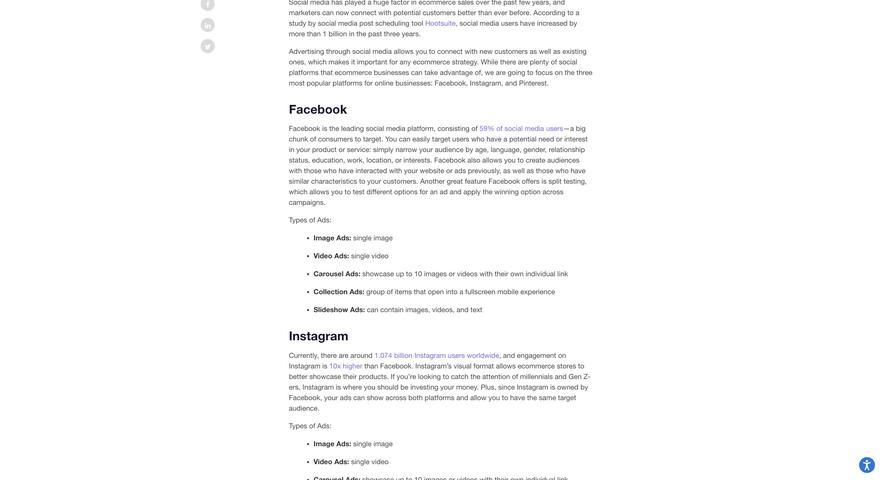 Task type: locate. For each thing, give the bounding box(es) containing it.
which inside advertising through social media allows you to connect with new customers as well as existing ones, which makes it important for any ecommerce strategy. while there are plenty of social platforms that ecommerce businesses can take advantage of, we are going to focus on the three most popular platforms for online businesses: facebook, instagram, and pinterest.
[[308, 58, 327, 66]]

who down education,
[[324, 167, 337, 175]]

0 horizontal spatial across
[[386, 394, 407, 402]]

social inside social media has played a huge factor in ecommerce sales over the past few years, and marketers can now connect with potential customers better than ever before. according to a study by social media post scheduling tool
[[318, 19, 336, 27]]

for left online
[[365, 79, 373, 87]]

0 horizontal spatial customers
[[423, 8, 456, 17]]

1 horizontal spatial connect
[[438, 47, 463, 55]]

which down advertising
[[308, 58, 327, 66]]

1 vertical spatial that
[[414, 288, 426, 296]]

ecommerce
[[419, 0, 456, 6], [413, 58, 450, 66], [335, 68, 372, 76], [518, 362, 555, 370]]

across down should
[[386, 394, 407, 402]]

2 video from the top
[[372, 458, 389, 466]]

0 vertical spatial image
[[374, 234, 393, 242]]

showcase down 10x
[[310, 373, 341, 381]]

media up important on the top left
[[373, 47, 392, 55]]

1 vertical spatial potential
[[510, 135, 537, 143]]

0 horizontal spatial platforms
[[289, 68, 319, 76]]

1 horizontal spatial there
[[500, 58, 516, 66]]

instagram right the ers,
[[303, 383, 334, 391]]

platforms
[[289, 68, 319, 76], [333, 79, 363, 87], [425, 394, 455, 402]]

users
[[501, 19, 518, 27], [546, 124, 563, 133], [453, 135, 470, 143], [448, 352, 465, 360]]

1 horizontal spatial ads
[[455, 167, 466, 175]]

on inside advertising through social media allows you to connect with new customers as well as existing ones, which makes it important for any ecommerce strategy. while there are plenty of social platforms that ecommerce businesses can take advantage of, we are going to focus on the three most popular platforms for online businesses: facebook, instagram, and pinterest.
[[555, 68, 563, 76]]

their up the "where"
[[343, 373, 357, 381]]

their inside than facebook. instagram's visual format allows ecommerce stores to better showcase their products. if you're looking to catch the attention of millennials and gen z- ers, instagram is where you should be investing your money. plus, since instagram is owned by facebook, your ads can show across both platforms and allow you to have the same target audience.
[[343, 373, 357, 381]]

0 vertical spatial for
[[389, 58, 398, 66]]

split
[[549, 177, 562, 185]]

an
[[430, 188, 438, 196]]

on right focus at the right top of the page
[[555, 68, 563, 76]]

to
[[568, 8, 574, 17], [429, 47, 436, 55], [528, 68, 534, 76], [355, 135, 361, 143], [518, 156, 524, 164], [359, 177, 366, 185], [345, 188, 351, 196], [406, 270, 413, 278], [578, 362, 585, 370], [443, 373, 449, 381], [502, 394, 509, 402]]

2 vertical spatial than
[[365, 362, 378, 370]]

billion inside , social media users have increased by more than 1 billion in the past three years.
[[329, 30, 347, 38]]

can inside than facebook. instagram's visual format allows ecommerce stores to better showcase their products. if you're looking to catch the attention of millennials and gen z- ers, instagram is where you should be investing your money. plus, since instagram is owned by facebook, your ads can show across both platforms and allow you to have the same target audience.
[[354, 394, 365, 402]]

instagram up currently,
[[289, 329, 349, 344]]

2 vertical spatial for
[[420, 188, 428, 196]]

0 vertical spatial on
[[555, 68, 563, 76]]

connect up the post
[[351, 8, 377, 17]]

scheduling
[[376, 19, 410, 27]]

the
[[492, 0, 502, 6], [357, 30, 367, 38], [565, 68, 575, 76], [329, 124, 339, 133], [483, 188, 493, 196], [471, 373, 481, 381], [527, 394, 537, 402]]

1 horizontal spatial platforms
[[333, 79, 363, 87]]

types
[[289, 216, 307, 224], [289, 422, 307, 430]]

three inside advertising through social media allows you to connect with new customers as well as existing ones, which makes it important for any ecommerce strategy. while there are plenty of social platforms that ecommerce businesses can take advantage of, we are going to focus on the three most popular platforms for online businesses: facebook, instagram, and pinterest.
[[577, 68, 593, 76]]

ones,
[[289, 58, 306, 66]]

0 vertical spatial target
[[432, 135, 451, 143]]

can inside social media has played a huge factor in ecommerce sales over the past few years, and marketers can now connect with potential customers better than ever before. according to a study by social media post scheduling tool
[[323, 8, 334, 17]]

by up also
[[466, 146, 474, 154]]

customers inside social media has played a huge factor in ecommerce sales over the past few years, and marketers can now connect with potential customers better than ever before. according to a study by social media post scheduling tool
[[423, 8, 456, 17]]

1 those from the left
[[304, 167, 322, 175]]

0 horizontal spatial billion
[[329, 30, 347, 38]]

allows
[[394, 47, 414, 55], [483, 156, 502, 164], [310, 188, 329, 196], [496, 362, 516, 370]]

their inside carousel ads: showcase up to 10 images or videos with their own individual link
[[495, 270, 509, 278]]

with inside social media has played a huge factor in ecommerce sales over the past few years, and marketers can now connect with potential customers better than ever before. according to a study by social media post scheduling tool
[[379, 8, 392, 17]]

can inside slideshow ads: can contain images, videos, and text
[[367, 306, 379, 314]]

0 horizontal spatial well
[[513, 167, 525, 175]]

ads:
[[317, 216, 332, 224], [337, 234, 351, 242], [335, 252, 349, 260], [346, 270, 361, 278], [350, 288, 365, 296], [350, 306, 365, 314], [317, 422, 332, 430], [337, 440, 351, 448], [335, 458, 349, 466]]

—a
[[563, 124, 574, 133]]

0 horizontal spatial target
[[432, 135, 451, 143]]

ads
[[455, 167, 466, 175], [340, 394, 352, 402]]

0 vertical spatial image
[[314, 234, 335, 242]]

1 vertical spatial facebook,
[[289, 394, 322, 402]]

1 vertical spatial than
[[307, 30, 321, 38]]

can down group
[[367, 306, 379, 314]]

consumers
[[318, 135, 353, 143]]

than left 1 at the top left of the page
[[307, 30, 321, 38]]

social down the sales
[[460, 19, 478, 27]]

0 vertical spatial video
[[372, 252, 389, 260]]

0 horizontal spatial than
[[307, 30, 321, 38]]

can
[[323, 8, 334, 17], [411, 68, 423, 76], [399, 135, 411, 143], [367, 306, 379, 314], [354, 394, 365, 402]]

previously,
[[468, 167, 502, 175]]

by inside , social media users have increased by more than 1 billion in the past three years.
[[570, 19, 578, 27]]

are up going
[[518, 58, 528, 66]]

facebook, inside than facebook. instagram's visual format allows ecommerce stores to better showcase their products. if you're looking to catch the attention of millennials and gen z- ers, instagram is where you should be investing your money. plus, since instagram is owned by facebook, your ads can show across both platforms and allow you to have the same target audience.
[[289, 394, 322, 402]]

of inside advertising through social media allows you to connect with new customers as well as existing ones, which makes it important for any ecommerce strategy. while there are plenty of social platforms that ecommerce businesses can take advantage of, we are going to focus on the three most popular platforms for online businesses: facebook, instagram, and pinterest.
[[551, 58, 557, 66]]

well inside advertising through social media allows you to connect with new customers as well as existing ones, which makes it important for any ecommerce strategy. while there are plenty of social platforms that ecommerce businesses can take advantage of, we are going to focus on the three most popular platforms for online businesses: facebook, instagram, and pinterest.
[[539, 47, 552, 55]]

have down since
[[510, 394, 525, 402]]

with right the videos
[[480, 270, 493, 278]]

0 horizontal spatial which
[[289, 188, 308, 196]]

well up plenty
[[539, 47, 552, 55]]

new
[[480, 47, 493, 55]]

0 vertical spatial types
[[289, 216, 307, 224]]

the inside , social media users have increased by more than 1 billion in the past three years.
[[357, 30, 367, 38]]

you
[[386, 135, 397, 143]]

0 vertical spatial billion
[[329, 30, 347, 38]]

three down scheduling
[[384, 30, 400, 38]]

is left 10x
[[323, 362, 328, 370]]

factor
[[391, 0, 409, 6]]

in right factor
[[411, 0, 417, 6]]

1 vertical spatial image ads: single image
[[314, 440, 393, 448]]

or
[[556, 135, 563, 143], [339, 146, 345, 154], [395, 156, 402, 164], [446, 167, 453, 175], [449, 270, 455, 278]]

have inside than facebook. instagram's visual format allows ecommerce stores to better showcase their products. if you're looking to catch the attention of millennials and gen z- ers, instagram is where you should be investing your money. plus, since instagram is owned by facebook, your ads can show across both platforms and allow you to have the same target audience.
[[510, 394, 525, 402]]

past inside , social media users have increased by more than 1 billion in the past three years.
[[368, 30, 382, 38]]

0 vertical spatial their
[[495, 270, 509, 278]]

0 horizontal spatial facebook,
[[289, 394, 322, 402]]

0 horizontal spatial ,
[[456, 19, 458, 27]]

0 vertical spatial video ads: single video
[[314, 252, 389, 260]]

for up "businesses"
[[389, 58, 398, 66]]

slideshow ads: can contain images, videos, and text
[[314, 306, 483, 314]]

are up 10x higher link
[[339, 352, 349, 360]]

of inside collection ads: group of items that open into a fullscreen mobile experience
[[387, 288, 393, 296]]

0 vertical spatial than
[[478, 8, 492, 17]]

than inside social media has played a huge factor in ecommerce sales over the past few years, and marketers can now connect with potential customers better than ever before. according to a study by social media post scheduling tool
[[478, 8, 492, 17]]

if
[[391, 373, 395, 381]]

across
[[543, 188, 564, 196], [386, 394, 407, 402]]

1 horizontal spatial that
[[414, 288, 426, 296]]

since
[[499, 383, 515, 391]]

target up "audience"
[[432, 135, 451, 143]]

1 vertical spatial target
[[558, 394, 577, 402]]

a right into
[[460, 288, 464, 296]]

1 video from the top
[[372, 252, 389, 260]]

by inside than facebook. instagram's visual format allows ecommerce stores to better showcase their products. if you're looking to catch the attention of millennials and gen z- ers, instagram is where you should be investing your money. plus, since instagram is owned by facebook, your ads can show across both platforms and allow you to have the same target audience.
[[581, 383, 589, 391]]

engagement
[[517, 352, 557, 360]]

existing
[[563, 47, 587, 55]]

as up winning
[[504, 167, 511, 175]]

ads inside —a big chunk of consumers to target. you can easily target users who have a potential need or interest in your product or service: simply narrow your audience by age, language, gender, relationship status, education, work, location, or interests. facebook also allows you to create audiences with those who have interacted with your website or ads previously, as well as those who have similar characteristics to your customers. another great feature facebook offers is split testing, which allows you to test different options for an ad and apply the winning option across campaigns.
[[455, 167, 466, 175]]

looking
[[418, 373, 441, 381]]

0 horizontal spatial potential
[[394, 8, 421, 17]]

who down audiences
[[556, 167, 569, 175]]

need
[[539, 135, 554, 143]]

1 vertical spatial connect
[[438, 47, 463, 55]]

0 vertical spatial facebook,
[[435, 79, 468, 87]]

, inside , social media users have increased by more than 1 billion in the past three years.
[[456, 19, 458, 27]]

1 vertical spatial ,
[[500, 352, 501, 360]]

0 horizontal spatial in
[[289, 146, 295, 154]]

1 vertical spatial video ads: single video
[[314, 458, 389, 466]]

to inside social media has played a huge factor in ecommerce sales over the past few years, and marketers can now connect with potential customers better than ever before. according to a study by social media post scheduling tool
[[568, 8, 574, 17]]

1 horizontal spatial showcase
[[363, 270, 394, 278]]

0 vertical spatial showcase
[[363, 270, 394, 278]]

website
[[420, 167, 445, 175]]

social media has played a huge factor in ecommerce sales over the past few years, and marketers can now connect with potential customers better than ever before. according to a study by social media post scheduling tool
[[289, 0, 580, 27]]

across inside than facebook. instagram's visual format allows ecommerce stores to better showcase their products. if you're looking to catch the attention of millennials and gen z- ers, instagram is where you should be investing your money. plus, since instagram is owned by facebook, your ads can show across both platforms and allow you to have the same target audience.
[[386, 394, 407, 402]]

0 vertical spatial connect
[[351, 8, 377, 17]]

three down existing
[[577, 68, 593, 76]]

1 horizontal spatial are
[[496, 68, 506, 76]]

have inside , social media users have increased by more than 1 billion in the past three years.
[[520, 19, 535, 27]]

with inside carousel ads: showcase up to 10 images or videos with their own individual link
[[480, 270, 493, 278]]

into
[[446, 288, 458, 296]]

1 horizontal spatial across
[[543, 188, 564, 196]]

potential down factor
[[394, 8, 421, 17]]

better inside social media has played a huge factor in ecommerce sales over the past few years, and marketers can now connect with potential customers better than ever before. according to a study by social media post scheduling tool
[[458, 8, 477, 17]]

are right "we"
[[496, 68, 506, 76]]

and up "according"
[[553, 0, 565, 6]]

by right the increased
[[570, 19, 578, 27]]

there
[[500, 58, 516, 66], [321, 352, 337, 360]]

types of ads: down campaigns.
[[289, 216, 332, 224]]

, inside the , and engagement on instagram is
[[500, 352, 501, 360]]

2 horizontal spatial in
[[411, 0, 417, 6]]

on inside the , and engagement on instagram is
[[559, 352, 566, 360]]

and inside the , and engagement on instagram is
[[503, 352, 515, 360]]

is up same
[[551, 383, 556, 391]]

can down "has"
[[323, 8, 334, 17]]

1 vertical spatial platforms
[[333, 79, 363, 87]]

1 horizontal spatial better
[[458, 8, 477, 17]]

instagram,
[[470, 79, 504, 87]]

the inside advertising through social media allows you to connect with new customers as well as existing ones, which makes it important for any ecommerce strategy. while there are plenty of social platforms that ecommerce businesses can take advantage of, we are going to focus on the three most popular platforms for online businesses: facebook, instagram, and pinterest.
[[565, 68, 575, 76]]

that
[[321, 68, 333, 76], [414, 288, 426, 296]]

to up pinterest.
[[528, 68, 534, 76]]

0 vertical spatial there
[[500, 58, 516, 66]]

to left the 10 on the left
[[406, 270, 413, 278]]

of inside —a big chunk of consumers to target. you can easily target users who have a potential need or interest in your product or service: simply narrow your audience by age, language, gender, relationship status, education, work, location, or interests. facebook also allows you to create audiences with those who have interacted with your website or ads previously, as well as those who have similar characteristics to your customers. another great feature facebook offers is split testing, which allows you to test different options for an ad and apply the winning option across campaigns.
[[310, 135, 316, 143]]

ad
[[440, 188, 448, 196]]

collection ads: group of items that open into a fullscreen mobile experience
[[314, 288, 555, 296]]

ers,
[[289, 383, 301, 391]]

1 vertical spatial their
[[343, 373, 357, 381]]

0 horizontal spatial those
[[304, 167, 322, 175]]

open
[[428, 288, 444, 296]]

or right need
[[556, 135, 563, 143]]

users inside —a big chunk of consumers to target. you can easily target users who have a potential need or interest in your product or service: simply narrow your audience by age, language, gender, relationship status, education, work, location, or interests. facebook also allows you to create audiences with those who have interacted with your website or ads previously, as well as those who have similar characteristics to your customers. another great feature facebook offers is split testing, which allows you to test different options for an ad and apply the winning option across campaigns.
[[453, 135, 470, 143]]

a left huge
[[368, 0, 372, 6]]

2 horizontal spatial platforms
[[425, 394, 455, 402]]

in
[[411, 0, 417, 6], [349, 30, 355, 38], [289, 146, 295, 154]]

of inside than facebook. instagram's visual format allows ecommerce stores to better showcase their products. if you're looking to catch the attention of millennials and gen z- ers, instagram is where you should be investing your money. plus, since instagram is owned by facebook, your ads can show across both platforms and allow you to have the same target audience.
[[512, 373, 518, 381]]

a up language,
[[504, 135, 508, 143]]

also
[[468, 156, 481, 164]]

which down similar on the left of the page
[[289, 188, 308, 196]]

allows up attention
[[496, 362, 516, 370]]

is up consumers
[[322, 124, 327, 133]]

across inside —a big chunk of consumers to target. you can easily target users who have a potential need or interest in your product or service: simply narrow your audience by age, language, gender, relationship status, education, work, location, or interests. facebook also allows you to create audiences with those who have interacted with your website or ads previously, as well as those who have similar characteristics to your customers. another great feature facebook offers is split testing, which allows you to test different options for an ad and apply the winning option across campaigns.
[[543, 188, 564, 196]]

the down the post
[[357, 30, 367, 38]]

as up offers
[[527, 167, 534, 175]]

you down plus, at the right of the page
[[489, 394, 500, 402]]

to up the service:
[[355, 135, 361, 143]]

, for 1.074 billion instagram users worldwide
[[500, 352, 501, 360]]

facebook,
[[435, 79, 468, 87], [289, 394, 322, 402]]

0 vertical spatial that
[[321, 68, 333, 76]]

owned
[[558, 383, 579, 391]]

is inside the , and engagement on instagram is
[[323, 362, 328, 370]]

should
[[378, 383, 399, 391]]

users down the ever
[[501, 19, 518, 27]]

0 vertical spatial customers
[[423, 8, 456, 17]]

group
[[367, 288, 385, 296]]

feature
[[465, 177, 487, 185]]

most
[[289, 79, 305, 87]]

platforms for than
[[425, 394, 455, 402]]

by down the z-
[[581, 383, 589, 391]]

0 vertical spatial past
[[504, 0, 517, 6]]

according
[[534, 8, 566, 17]]

narrow
[[396, 146, 417, 154]]

0 vertical spatial image ads: single image
[[314, 234, 393, 242]]

important
[[357, 58, 388, 66]]

businesses
[[374, 68, 409, 76]]

their
[[495, 270, 509, 278], [343, 373, 357, 381]]

0 horizontal spatial for
[[365, 79, 373, 87]]

past down the post
[[368, 30, 382, 38]]

as
[[530, 47, 537, 55], [554, 47, 561, 55], [504, 167, 511, 175], [527, 167, 534, 175]]

customers up going
[[495, 47, 528, 55]]

platforms inside than facebook. instagram's visual format allows ecommerce stores to better showcase their products. if you're looking to catch the attention of millennials and gen z- ers, instagram is where you should be investing your money. plus, since instagram is owned by facebook, your ads can show across both platforms and allow you to have the same target audience.
[[425, 394, 455, 402]]

and inside social media has played a huge factor in ecommerce sales over the past few years, and marketers can now connect with potential customers better than ever before. according to a study by social media post scheduling tool
[[553, 0, 565, 6]]

0 horizontal spatial who
[[324, 167, 337, 175]]

, social media users have increased by more than 1 billion in the past three years.
[[289, 19, 578, 38]]

than inside than facebook. instagram's visual format allows ecommerce stores to better showcase their products. if you're looking to catch the attention of millennials and gen z- ers, instagram is where you should be investing your money. plus, since instagram is owned by facebook, your ads can show across both platforms and allow you to have the same target audience.
[[365, 362, 378, 370]]

connect inside advertising through social media allows you to connect with new customers as well as existing ones, which makes it important for any ecommerce strategy. while there are plenty of social platforms that ecommerce businesses can take advantage of, we are going to focus on the three most popular platforms for online businesses: facebook, instagram, and pinterest.
[[438, 47, 463, 55]]

across down 'split'
[[543, 188, 564, 196]]

which inside —a big chunk of consumers to target. you can easily target users who have a potential need or interest in your product or service: simply narrow your audience by age, language, gender, relationship status, education, work, location, or interests. facebook also allows you to create audiences with those who have interacted with your website or ads previously, as well as those who have similar characteristics to your customers. another great feature facebook offers is split testing, which allows you to test different options for an ad and apply the winning option across campaigns.
[[289, 188, 308, 196]]

1 vertical spatial billion
[[394, 352, 413, 360]]

worldwide
[[467, 352, 500, 360]]

1 horizontal spatial in
[[349, 30, 355, 38]]

2 vertical spatial in
[[289, 146, 295, 154]]

0 horizontal spatial ads
[[340, 394, 352, 402]]

individual
[[526, 270, 556, 278]]

1 vertical spatial types
[[289, 422, 307, 430]]

in inside , social media users have increased by more than 1 billion in the past three years.
[[349, 30, 355, 38]]

2 horizontal spatial are
[[518, 58, 528, 66]]

education,
[[312, 156, 345, 164]]

carousel ads: showcase up to 10 images or videos with their own individual link
[[314, 270, 568, 278]]

showcase inside than facebook. instagram's visual format allows ecommerce stores to better showcase their products. if you're looking to catch the attention of millennials and gen z- ers, instagram is where you should be investing your money. plus, since instagram is owned by facebook, your ads can show across both platforms and allow you to have the same target audience.
[[310, 373, 341, 381]]

2 horizontal spatial than
[[478, 8, 492, 17]]

social up target.
[[366, 124, 384, 133]]

testing,
[[564, 177, 587, 185]]

1 horizontal spatial well
[[539, 47, 552, 55]]

1 horizontal spatial past
[[504, 0, 517, 6]]

can down the "where"
[[354, 394, 365, 402]]

well up offers
[[513, 167, 525, 175]]

1 vertical spatial better
[[289, 373, 308, 381]]

that up popular
[[321, 68, 333, 76]]

1 horizontal spatial those
[[536, 167, 554, 175]]

1 horizontal spatial customers
[[495, 47, 528, 55]]

of down audience.
[[309, 422, 315, 430]]

1 vertical spatial customers
[[495, 47, 528, 55]]

1 types from the top
[[289, 216, 307, 224]]

ads down the "where"
[[340, 394, 352, 402]]

ecommerce up take
[[413, 58, 450, 66]]

1 vertical spatial on
[[559, 352, 566, 360]]

facebook image
[[206, 1, 210, 8]]

0 horizontal spatial that
[[321, 68, 333, 76]]

0 vertical spatial potential
[[394, 8, 421, 17]]

work,
[[347, 156, 365, 164]]

past inside social media has played a huge factor in ecommerce sales over the past few years, and marketers can now connect with potential customers better than ever before. according to a study by social media post scheduling tool
[[504, 0, 517, 6]]

relationship
[[549, 146, 585, 154]]

catch
[[451, 373, 469, 381]]

0 vertical spatial ads
[[455, 167, 466, 175]]

0 horizontal spatial better
[[289, 373, 308, 381]]

instagram
[[289, 329, 349, 344], [415, 352, 446, 360], [289, 362, 321, 370], [303, 383, 334, 391], [517, 383, 549, 391]]

types down campaigns.
[[289, 216, 307, 224]]

ecommerce up hootsuite link
[[419, 0, 456, 6]]

10
[[415, 270, 422, 278]]

apply
[[464, 188, 481, 196]]

1 vertical spatial showcase
[[310, 373, 341, 381]]

platforms down it
[[333, 79, 363, 87]]

facebook down "audience"
[[435, 156, 466, 164]]

connect up strategy.
[[438, 47, 463, 55]]

2 vertical spatial platforms
[[425, 394, 455, 402]]

1 horizontal spatial three
[[577, 68, 593, 76]]

facebook, inside advertising through social media allows you to connect with new customers as well as existing ones, which makes it important for any ecommerce strategy. while there are plenty of social platforms that ecommerce businesses can take advantage of, we are going to focus on the three most popular platforms for online businesses: facebook, instagram, and pinterest.
[[435, 79, 468, 87]]

2 video ads: single video from the top
[[314, 458, 389, 466]]

0 horizontal spatial their
[[343, 373, 357, 381]]

in down chunk
[[289, 146, 295, 154]]

their left own
[[495, 270, 509, 278]]

instagram down currently,
[[289, 362, 321, 370]]

1 vertical spatial video
[[314, 458, 333, 466]]

1 horizontal spatial target
[[558, 394, 577, 402]]

0 vertical spatial across
[[543, 188, 564, 196]]

1 vertical spatial across
[[386, 394, 407, 402]]

instagram inside the , and engagement on instagram is
[[289, 362, 321, 370]]

0 vertical spatial three
[[384, 30, 400, 38]]

1 horizontal spatial facebook,
[[435, 79, 468, 87]]

1 vertical spatial in
[[349, 30, 355, 38]]

0 vertical spatial better
[[458, 8, 477, 17]]

1 vertical spatial image
[[314, 440, 335, 448]]

in inside —a big chunk of consumers to target. you can easily target users who have a potential need or interest in your product or service: simply narrow your audience by age, language, gender, relationship status, education, work, location, or interests. facebook also allows you to create audiences with those who have interacted with your website or ads previously, as well as those who have similar characteristics to your customers. another great feature facebook offers is split testing, which allows you to test different options for an ad and apply the winning option across campaigns.
[[289, 146, 295, 154]]

through
[[326, 47, 351, 55]]

collection
[[314, 288, 348, 296]]

1 vertical spatial there
[[321, 352, 337, 360]]

are
[[518, 58, 528, 66], [496, 68, 506, 76], [339, 352, 349, 360]]

0 vertical spatial types of ads:
[[289, 216, 332, 224]]

advertising
[[289, 47, 324, 55]]

, and engagement on instagram is
[[289, 352, 566, 370]]

customers up hootsuite
[[423, 8, 456, 17]]

a
[[368, 0, 372, 6], [576, 8, 580, 17], [504, 135, 508, 143], [460, 288, 464, 296]]

1 horizontal spatial than
[[365, 362, 378, 370]]

than up products. on the left bottom of page
[[365, 362, 378, 370]]

or left the videos
[[449, 270, 455, 278]]

service:
[[347, 146, 371, 154]]

1 vertical spatial past
[[368, 30, 382, 38]]

1 vertical spatial ads
[[340, 394, 352, 402]]

and inside advertising through social media allows you to connect with new customers as well as existing ones, which makes it important for any ecommerce strategy. while there are plenty of social platforms that ecommerce businesses can take advantage of, we are going to focus on the three most popular platforms for online businesses: facebook, instagram, and pinterest.
[[506, 79, 517, 87]]

platforms down ones,
[[289, 68, 319, 76]]

1 horizontal spatial billion
[[394, 352, 413, 360]]

any
[[400, 58, 411, 66]]

items
[[395, 288, 412, 296]]

you down products. on the left bottom of page
[[364, 383, 376, 391]]

and inside slideshow ads: can contain images, videos, and text
[[457, 306, 469, 314]]



Task type: vqa. For each thing, say whether or not it's contained in the screenshot.
Pricing link
no



Task type: describe. For each thing, give the bounding box(es) containing it.
—a big chunk of consumers to target. you can easily target users who have a potential need or interest in your product or service: simply narrow your audience by age, language, gender, relationship status, education, work, location, or interests. facebook also allows you to create audiences with those who have interacted with your website or ads previously, as well as those who have similar characteristics to your customers. another great feature facebook offers is split testing, which allows you to test different options for an ad and apply the winning option across campaigns.
[[289, 124, 588, 207]]

your down interacted
[[368, 177, 381, 185]]

10x
[[330, 362, 341, 370]]

showcase inside carousel ads: showcase up to 10 images or videos with their own individual link
[[363, 270, 394, 278]]

fullscreen
[[466, 288, 496, 296]]

simply
[[373, 146, 394, 154]]

years,
[[533, 0, 551, 6]]

the inside —a big chunk of consumers to target. you can easily target users who have a potential need or interest in your product or service: simply narrow your audience by age, language, gender, relationship status, education, work, location, or interests. facebook also allows you to create audiences with those who have interacted with your website or ads previously, as well as those who have similar characteristics to your customers. another great feature facebook offers is split testing, which allows you to test different options for an ad and apply the winning option across campaigns.
[[483, 188, 493, 196]]

target inside than facebook. instagram's visual format allows ecommerce stores to better showcase their products. if you're looking to catch the attention of millennials and gen z- ers, instagram is where you should be investing your money. plus, since instagram is owned by facebook, your ads can show across both platforms and allow you to have the same target audience.
[[558, 394, 577, 402]]

1 video from the top
[[314, 252, 333, 260]]

your down easily
[[419, 146, 433, 154]]

the up money.
[[471, 373, 481, 381]]

going
[[508, 68, 526, 76]]

increased
[[537, 19, 568, 27]]

language,
[[491, 146, 522, 154]]

attention
[[483, 373, 510, 381]]

same
[[539, 394, 556, 402]]

with up the customers.
[[389, 167, 402, 175]]

by inside —a big chunk of consumers to target. you can easily target users who have a potential need or interest in your product or service: simply narrow your audience by age, language, gender, relationship status, education, work, location, or interests. facebook also allows you to create audiences with those who have interacted with your website or ads previously, as well as those who have similar characteristics to your customers. another great feature facebook offers is split testing, which allows you to test different options for an ad and apply the winning option across campaigns.
[[466, 146, 474, 154]]

facebook down popular
[[289, 102, 347, 117]]

1 horizontal spatial for
[[389, 58, 398, 66]]

1 image from the top
[[374, 234, 393, 242]]

that inside advertising through social media allows you to connect with new customers as well as existing ones, which makes it important for any ecommerce strategy. while there are plenty of social platforms that ecommerce businesses can take advantage of, we are going to focus on the three most popular platforms for online businesses: facebook, instagram, and pinterest.
[[321, 68, 333, 76]]

offers
[[522, 177, 540, 185]]

link
[[558, 270, 568, 278]]

option
[[521, 188, 541, 196]]

format
[[474, 362, 494, 370]]

audience.
[[289, 404, 320, 412]]

connect inside social media has played a huge factor in ecommerce sales over the past few years, and marketers can now connect with potential customers better than ever before. according to a study by social media post scheduling tool
[[351, 8, 377, 17]]

the inside social media has played a huge factor in ecommerce sales over the past few years, and marketers can now connect with potential customers better than ever before. according to a study by social media post scheduling tool
[[492, 0, 502, 6]]

2 those from the left
[[536, 167, 554, 175]]

videos,
[[432, 306, 455, 314]]

as left existing
[[554, 47, 561, 55]]

users inside , social media users have increased by more than 1 billion in the past three years.
[[501, 19, 518, 27]]

plus,
[[481, 383, 497, 391]]

facebook up chunk
[[289, 124, 320, 133]]

different
[[367, 188, 392, 196]]

social down existing
[[559, 58, 578, 66]]

media inside , social media users have increased by more than 1 billion in the past three years.
[[480, 19, 499, 27]]

your down catch
[[441, 383, 454, 391]]

study
[[289, 19, 306, 27]]

of down campaigns.
[[309, 216, 315, 224]]

hootsuite link
[[426, 19, 456, 27]]

to left test
[[345, 188, 351, 196]]

you down language,
[[504, 156, 516, 164]]

your down 10x
[[324, 394, 338, 402]]

media up need
[[525, 124, 544, 133]]

1
[[323, 30, 327, 38]]

allows up previously,
[[483, 156, 502, 164]]

big
[[576, 124, 586, 133]]

or inside carousel ads: showcase up to 10 images or videos with their own individual link
[[449, 270, 455, 278]]

carousel
[[314, 270, 344, 278]]

users up visual
[[448, 352, 465, 360]]

the up consumers
[[329, 124, 339, 133]]

it
[[351, 58, 355, 66]]

audiences
[[548, 156, 580, 164]]

text
[[471, 306, 483, 314]]

ecommerce inside social media has played a huge factor in ecommerce sales over the past few years, and marketers can now connect with potential customers better than ever before. according to a study by social media post scheduling tool
[[419, 0, 456, 6]]

target.
[[363, 135, 384, 143]]

media down now
[[338, 19, 358, 27]]

options
[[394, 188, 418, 196]]

allows inside advertising through social media allows you to connect with new customers as well as existing ones, which makes it important for any ecommerce strategy. while there are plenty of social platforms that ecommerce businesses can take advantage of, we are going to focus on the three most popular platforms for online businesses: facebook, instagram, and pinterest.
[[394, 47, 414, 55]]

and down stores
[[555, 373, 567, 381]]

potential inside —a big chunk of consumers to target. you can easily target users who have a potential need or interest in your product or service: simply narrow your audience by age, language, gender, relationship status, education, work, location, or interests. facebook also allows you to create audiences with those who have interacted with your website or ads previously, as well as those who have similar characteristics to your customers. another great feature facebook offers is split testing, which allows you to test different options for an ad and apply the winning option across campaigns.
[[510, 135, 537, 143]]

10x higher
[[330, 362, 363, 370]]

mobile
[[498, 288, 519, 296]]

test
[[353, 188, 365, 196]]

0 horizontal spatial are
[[339, 352, 349, 360]]

instagram's
[[416, 362, 452, 370]]

59%
[[480, 124, 495, 133]]

as up plenty
[[530, 47, 537, 55]]

potential inside social media has played a huge factor in ecommerce sales over the past few years, and marketers can now connect with potential customers better than ever before. according to a study by social media post scheduling tool
[[394, 8, 421, 17]]

facebook is the leading social media platform, consisting of 59% of social media users
[[289, 124, 563, 133]]

2 types from the top
[[289, 422, 307, 430]]

three inside , social media users have increased by more than 1 billion in the past three years.
[[384, 30, 400, 38]]

location,
[[367, 156, 394, 164]]

1 image ads: single image from the top
[[314, 234, 393, 242]]

2 types of ads: from the top
[[289, 422, 332, 430]]

to inside carousel ads: showcase up to 10 images or videos with their own individual link
[[406, 270, 413, 278]]

instagram up instagram's
[[415, 352, 446, 360]]

or down the narrow
[[395, 156, 402, 164]]

, for hootsuite
[[456, 19, 458, 27]]

visual
[[454, 362, 472, 370]]

with inside advertising through social media allows you to connect with new customers as well as existing ones, which makes it important for any ecommerce strategy. while there are plenty of social platforms that ecommerce businesses can take advantage of, we are going to focus on the three most popular platforms for online businesses: facebook, instagram, and pinterest.
[[465, 47, 478, 55]]

to down since
[[502, 394, 509, 402]]

winning
[[495, 188, 519, 196]]

that inside collection ads: group of items that open into a fullscreen mobile experience
[[414, 288, 426, 296]]

well inside —a big chunk of consumers to target. you can easily target users who have a potential need or interest in your product or service: simply narrow your audience by age, language, gender, relationship status, education, work, location, or interests. facebook also allows you to create audiences with those who have interacted with your website or ads previously, as well as those who have similar characteristics to your customers. another great feature facebook offers is split testing, which allows you to test different options for an ad and apply the winning option across campaigns.
[[513, 167, 525, 175]]

where
[[343, 383, 362, 391]]

is inside —a big chunk of consumers to target. you can easily target users who have a potential need or interest in your product or service: simply narrow your audience by age, language, gender, relationship status, education, work, location, or interests. facebook also allows you to create audiences with those who have interacted with your website or ads previously, as well as those who have similar characteristics to your customers. another great feature facebook offers is split testing, which allows you to test different options for an ad and apply the winning option across campaigns.
[[542, 177, 547, 185]]

is left the "where"
[[336, 383, 341, 391]]

you down characteristics
[[331, 188, 343, 196]]

linkedin image
[[205, 22, 211, 29]]

you inside advertising through social media allows you to connect with new customers as well as existing ones, which makes it important for any ecommerce strategy. while there are plenty of social platforms that ecommerce businesses can take advantage of, we are going to focus on the three most popular platforms for online businesses: facebook, instagram, and pinterest.
[[416, 47, 427, 55]]

facebook up winning
[[489, 177, 520, 185]]

1 vertical spatial for
[[365, 79, 373, 87]]

to left create
[[518, 156, 524, 164]]

your up status,
[[297, 146, 310, 154]]

media up you
[[386, 124, 406, 133]]

0 vertical spatial platforms
[[289, 68, 319, 76]]

tool
[[412, 19, 424, 27]]

have up "testing,"
[[571, 167, 586, 175]]

better inside than facebook. instagram's visual format allows ecommerce stores to better showcase their products. if you're looking to catch the attention of millennials and gen z- ers, instagram is where you should be investing your money. plus, since instagram is owned by facebook, your ads can show across both platforms and allow you to have the same target audience.
[[289, 373, 308, 381]]

social inside , social media users have increased by more than 1 billion in the past three years.
[[460, 19, 478, 27]]

1.074 billion instagram users worldwide link
[[375, 352, 500, 360]]

for inside —a big chunk of consumers to target. you can easily target users who have a potential need or interest in your product or service: simply narrow your audience by age, language, gender, relationship status, education, work, location, or interests. facebook also allows you to create audiences with those who have interacted with your website or ads previously, as well as those who have similar characteristics to your customers. another great feature facebook offers is split testing, which allows you to test different options for an ad and apply the winning option across campaigns.
[[420, 188, 428, 196]]

consisting
[[438, 124, 470, 133]]

social up it
[[353, 47, 371, 55]]

with up similar on the left of the page
[[289, 167, 302, 175]]

campaigns.
[[289, 198, 326, 207]]

years.
[[402, 30, 421, 38]]

social up language,
[[505, 124, 523, 133]]

or up great
[[446, 167, 453, 175]]

instagram down millennials
[[517, 383, 549, 391]]

you're
[[397, 373, 416, 381]]

open accessibe: accessibility options, statement and help image
[[864, 460, 872, 471]]

twitter image
[[205, 43, 211, 50]]

media inside advertising through social media allows you to connect with new customers as well as existing ones, which makes it important for any ecommerce strategy. while there are plenty of social platforms that ecommerce businesses can take advantage of, we are going to focus on the three most popular platforms for online businesses: facebook, instagram, and pinterest.
[[373, 47, 392, 55]]

popular
[[307, 79, 331, 87]]

1 video ads: single video from the top
[[314, 252, 389, 260]]

59% of social media users link
[[480, 124, 563, 133]]

customers inside advertising through social media allows you to connect with new customers as well as existing ones, which makes it important for any ecommerce strategy. while there are plenty of social platforms that ecommerce businesses can take advantage of, we are going to focus on the three most popular platforms for online businesses: facebook, instagram, and pinterest.
[[495, 47, 528, 55]]

to up the z-
[[578, 362, 585, 370]]

of,
[[475, 68, 483, 76]]

sales
[[458, 0, 474, 6]]

have down work,
[[339, 167, 354, 175]]

allows inside than facebook. instagram's visual format allows ecommerce stores to better showcase their products. if you're looking to catch the attention of millennials and gen z- ers, instagram is where you should be investing your money. plus, since instagram is owned by facebook, your ads can show across both platforms and allow you to have the same target audience.
[[496, 362, 516, 370]]

there inside advertising through social media allows you to connect with new customers as well as existing ones, which makes it important for any ecommerce strategy. while there are plenty of social platforms that ecommerce businesses can take advantage of, we are going to focus on the three most popular platforms for online businesses: facebook, instagram, and pinterest.
[[500, 58, 516, 66]]

have down 59%
[[487, 135, 502, 143]]

ecommerce down it
[[335, 68, 372, 76]]

target inside —a big chunk of consumers to target. you can easily target users who have a potential need or interest in your product or service: simply narrow your audience by age, language, gender, relationship status, education, work, location, or interests. facebook also allows you to create audiences with those who have interacted with your website or ads previously, as well as those who have similar characteristics to your customers. another great feature facebook offers is split testing, which allows you to test different options for an ad and apply the winning option across campaigns.
[[432, 135, 451, 143]]

2 image ads: single image from the top
[[314, 440, 393, 448]]

own
[[511, 270, 524, 278]]

another
[[420, 177, 445, 185]]

a inside —a big chunk of consumers to target. you can easily target users who have a potential need or interest in your product or service: simply narrow your audience by age, language, gender, relationship status, education, work, location, or interests. facebook also allows you to create audiences with those who have interacted with your website or ads previously, as well as those who have similar characteristics to your customers. another great feature facebook offers is split testing, which allows you to test different options for an ad and apply the winning option across campaigns.
[[504, 135, 508, 143]]

and inside —a big chunk of consumers to target. you can easily target users who have a potential need or interest in your product or service: simply narrow your audience by age, language, gender, relationship status, education, work, location, or interests. facebook also allows you to create audiences with those who have interacted with your website or ads previously, as well as those who have similar characteristics to your customers. another great feature facebook offers is split testing, which allows you to test different options for an ad and apply the winning option across campaigns.
[[450, 188, 462, 196]]

more
[[289, 30, 305, 38]]

allows up campaigns.
[[310, 188, 329, 196]]

a inside collection ads: group of items that open into a fullscreen mobile experience
[[460, 288, 464, 296]]

1 image from the top
[[314, 234, 335, 242]]

1 types of ads: from the top
[[289, 216, 332, 224]]

can inside —a big chunk of consumers to target. you can easily target users who have a potential need or interest in your product or service: simply narrow your audience by age, language, gender, relationship status, education, work, location, or interests. facebook also allows you to create audiences with those who have interacted with your website or ads previously, as well as those who have similar characteristics to your customers. another great feature facebook offers is split testing, which allows you to test different options for an ad and apply the winning option across campaigns.
[[399, 135, 411, 143]]

up
[[396, 270, 404, 278]]

2 video from the top
[[314, 458, 333, 466]]

platforms for advertising
[[333, 79, 363, 87]]

0 horizontal spatial there
[[321, 352, 337, 360]]

huge
[[374, 0, 389, 6]]

ecommerce inside than facebook. instagram's visual format allows ecommerce stores to better showcase their products. if you're looking to catch the attention of millennials and gen z- ers, instagram is where you should be investing your money. plus, since instagram is owned by facebook, your ads can show across both platforms and allow you to have the same target audience.
[[518, 362, 555, 370]]

to up test
[[359, 177, 366, 185]]

plenty
[[530, 58, 549, 66]]

money.
[[456, 383, 479, 391]]

contain
[[381, 306, 404, 314]]

advertising through social media allows you to connect with new customers as well as existing ones, which makes it important for any ecommerce strategy. while there are plenty of social platforms that ecommerce businesses can take advantage of, we are going to focus on the three most popular platforms for online businesses: facebook, instagram, and pinterest.
[[289, 47, 593, 87]]

currently,
[[289, 352, 319, 360]]

interest
[[565, 135, 588, 143]]

audience
[[435, 146, 464, 154]]

of right 59%
[[497, 124, 503, 133]]

1 horizontal spatial who
[[472, 135, 485, 143]]

or down consumers
[[339, 146, 345, 154]]

characteristics
[[311, 177, 357, 185]]

and down money.
[[457, 394, 469, 402]]

to left catch
[[443, 373, 449, 381]]

2 image from the top
[[314, 440, 335, 448]]

few
[[519, 0, 531, 6]]

a right "according"
[[576, 8, 580, 17]]

users up need
[[546, 124, 563, 133]]

your down interests.
[[404, 167, 418, 175]]

hootsuite
[[426, 19, 456, 27]]

facebook.
[[380, 362, 414, 370]]

around
[[351, 352, 373, 360]]

ads inside than facebook. instagram's visual format allows ecommerce stores to better showcase their products. if you're looking to catch the attention of millennials and gen z- ers, instagram is where you should be investing your money. plus, since instagram is owned by facebook, your ads can show across both platforms and allow you to have the same target audience.
[[340, 394, 352, 402]]

by inside social media has played a huge factor in ecommerce sales over the past few years, and marketers can now connect with potential customers better than ever before. according to a study by social media post scheduling tool
[[308, 19, 316, 27]]

z-
[[584, 373, 591, 381]]

the left same
[[527, 394, 537, 402]]

can inside advertising through social media allows you to connect with new customers as well as existing ones, which makes it important for any ecommerce strategy. while there are plenty of social platforms that ecommerce businesses can take advantage of, we are going to focus on the three most popular platforms for online businesses: facebook, instagram, and pinterest.
[[411, 68, 423, 76]]

we
[[485, 68, 494, 76]]

chunk
[[289, 135, 308, 143]]

gender,
[[524, 146, 547, 154]]

now
[[336, 8, 349, 17]]

over
[[476, 0, 490, 6]]

0 vertical spatial are
[[518, 58, 528, 66]]

be
[[401, 383, 409, 391]]

2 horizontal spatial who
[[556, 167, 569, 175]]

of left 59%
[[472, 124, 478, 133]]

great
[[447, 177, 463, 185]]

focus
[[536, 68, 553, 76]]

post
[[360, 19, 374, 27]]

to up take
[[429, 47, 436, 55]]

in inside social media has played a huge factor in ecommerce sales over the past few years, and marketers can now connect with potential customers better than ever before. according to a study by social media post scheduling tool
[[411, 0, 417, 6]]

1 vertical spatial are
[[496, 68, 506, 76]]

than inside , social media users have increased by more than 1 billion in the past three years.
[[307, 30, 321, 38]]

easily
[[413, 135, 430, 143]]

played
[[345, 0, 366, 6]]

marketers
[[289, 8, 321, 17]]

media left "has"
[[310, 0, 330, 6]]

slideshow
[[314, 306, 348, 314]]

interests.
[[404, 156, 433, 164]]

2 image from the top
[[374, 440, 393, 448]]



